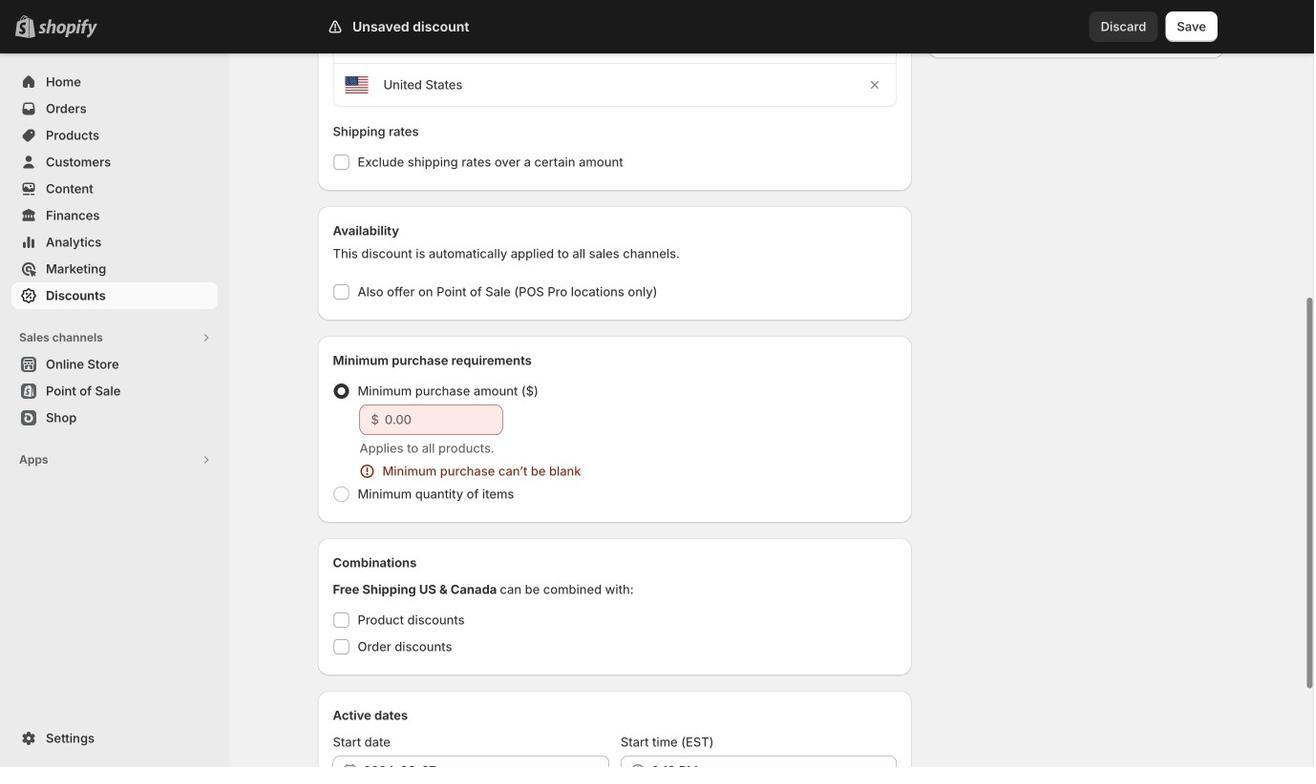Task type: describe. For each thing, give the bounding box(es) containing it.
Enter time text field
[[651, 756, 897, 768]]



Task type: locate. For each thing, give the bounding box(es) containing it.
YYYY-MM-DD text field
[[363, 756, 609, 768]]

0.00 text field
[[385, 405, 503, 436]]

shopify image
[[38, 19, 97, 38]]



Task type: vqa. For each thing, say whether or not it's contained in the screenshot.
YYYY-MM-DD TEXT BOX at the bottom of the page
yes



